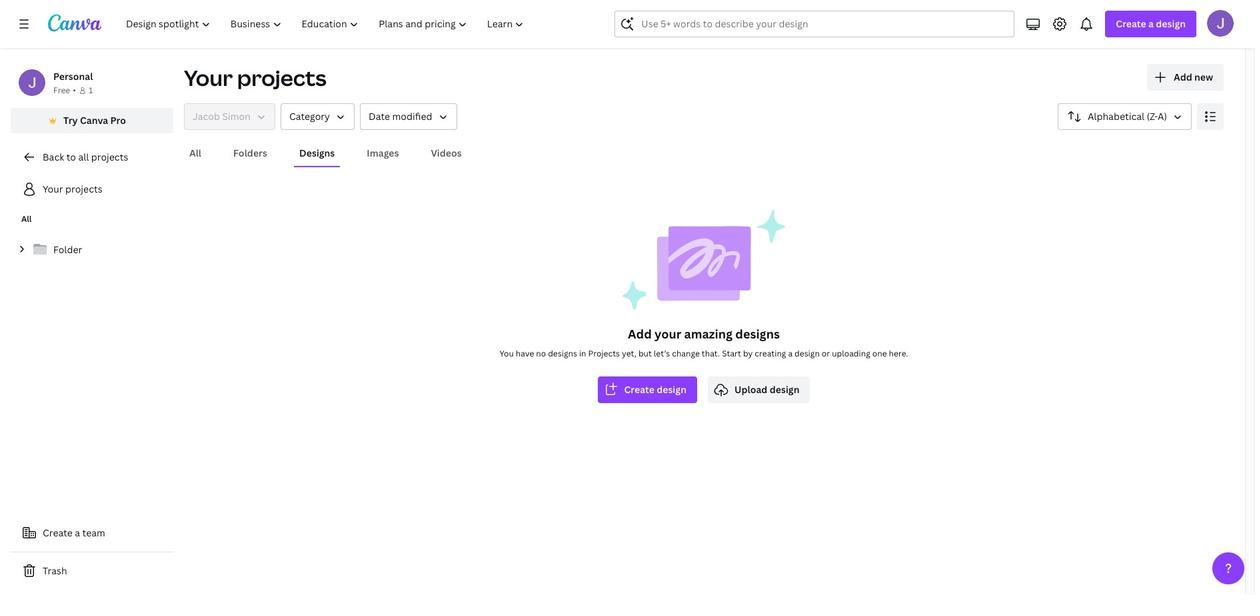 Task type: locate. For each thing, give the bounding box(es) containing it.
your projects up simon
[[184, 63, 327, 92]]

designs up the by at the right bottom of page
[[736, 326, 780, 342]]

1 horizontal spatial all
[[189, 147, 201, 159]]

1 horizontal spatial your
[[184, 63, 233, 92]]

designs left the in
[[548, 348, 577, 359]]

designs
[[299, 147, 335, 159]]

2 horizontal spatial create
[[1116, 17, 1146, 30]]

your
[[184, 63, 233, 92], [43, 183, 63, 195]]

have
[[516, 348, 534, 359]]

0 horizontal spatial a
[[75, 527, 80, 539]]

a left team
[[75, 527, 80, 539]]

None search field
[[615, 11, 1015, 37]]

your
[[655, 326, 682, 342]]

design right upload
[[770, 383, 800, 396]]

one
[[872, 348, 887, 359]]

Search search field
[[642, 11, 988, 37]]

a
[[1149, 17, 1154, 30], [788, 348, 793, 359], [75, 527, 80, 539]]

design inside add your amazing designs you have no designs in projects yet, but let's change that. start by creating a design or uploading one here.
[[795, 348, 820, 359]]

your down back
[[43, 183, 63, 195]]

projects
[[237, 63, 327, 92], [91, 151, 128, 163], [65, 183, 102, 195]]

you
[[500, 348, 514, 359]]

0 horizontal spatial your
[[43, 183, 63, 195]]

amazing
[[684, 326, 733, 342]]

free
[[53, 85, 70, 96]]

design inside create design button
[[657, 383, 687, 396]]

1 vertical spatial projects
[[91, 151, 128, 163]]

add inside add your amazing designs you have no designs in projects yet, but let's change that. start by creating a design or uploading one here.
[[628, 326, 652, 342]]

that.
[[702, 348, 720, 359]]

folders button
[[228, 141, 273, 166]]

0 vertical spatial designs
[[736, 326, 780, 342]]

back to all projects link
[[11, 144, 173, 171]]

1 horizontal spatial a
[[788, 348, 793, 359]]

or
[[822, 348, 830, 359]]

design left the or
[[795, 348, 820, 359]]

2 vertical spatial create
[[43, 527, 73, 539]]

1 vertical spatial a
[[788, 348, 793, 359]]

a right creating
[[788, 348, 793, 359]]

2 horizontal spatial a
[[1149, 17, 1154, 30]]

upload design button
[[708, 377, 810, 403]]

modified
[[392, 110, 432, 123]]

1 vertical spatial all
[[21, 213, 32, 225]]

images button
[[362, 141, 404, 166]]

add for your
[[628, 326, 652, 342]]

projects right all
[[91, 151, 128, 163]]

pro
[[110, 114, 126, 127]]

0 vertical spatial a
[[1149, 17, 1154, 30]]

yet,
[[622, 348, 637, 359]]

date
[[369, 110, 390, 123]]

a inside "dropdown button"
[[1149, 17, 1154, 30]]

designs
[[736, 326, 780, 342], [548, 348, 577, 359]]

date modified
[[369, 110, 432, 123]]

design down let's on the right bottom of page
[[657, 383, 687, 396]]

2 vertical spatial projects
[[65, 183, 102, 195]]

jacob
[[193, 110, 220, 123]]

0 vertical spatial your
[[184, 63, 233, 92]]

a inside button
[[75, 527, 80, 539]]

all inside 'button'
[[189, 147, 201, 159]]

upload
[[735, 383, 768, 396]]

0 vertical spatial your projects
[[184, 63, 327, 92]]

your up jacob
[[184, 63, 233, 92]]

0 vertical spatial add
[[1174, 71, 1192, 83]]

design
[[1156, 17, 1186, 30], [795, 348, 820, 359], [657, 383, 687, 396], [770, 383, 800, 396]]

all
[[189, 147, 201, 159], [21, 213, 32, 225]]

folder link
[[11, 236, 173, 264]]

1 vertical spatial add
[[628, 326, 652, 342]]

0 vertical spatial create
[[1116, 17, 1146, 30]]

create design
[[624, 383, 687, 396]]

design left jacob simon image at the top right of page
[[1156, 17, 1186, 30]]

projects up category
[[237, 63, 327, 92]]

try canva pro button
[[11, 108, 173, 133]]

add inside dropdown button
[[1174, 71, 1192, 83]]

no
[[536, 348, 546, 359]]

add new
[[1174, 71, 1213, 83]]

add up but
[[628, 326, 652, 342]]

1 horizontal spatial add
[[1174, 71, 1192, 83]]

uploading
[[832, 348, 871, 359]]

try canva pro
[[63, 114, 126, 127]]

a up add new dropdown button
[[1149, 17, 1154, 30]]

1 vertical spatial create
[[624, 383, 655, 396]]

jacob simon image
[[1207, 10, 1234, 37]]

•
[[73, 85, 76, 96]]

add for new
[[1174, 71, 1192, 83]]

your projects down to
[[43, 183, 102, 195]]

1 horizontal spatial create
[[624, 383, 655, 396]]

create a team button
[[11, 520, 173, 547]]

back
[[43, 151, 64, 163]]

1 horizontal spatial your projects
[[184, 63, 327, 92]]

all
[[78, 151, 89, 163]]

add left new
[[1174, 71, 1192, 83]]

create a design button
[[1106, 11, 1197, 37]]

projects down all
[[65, 183, 102, 195]]

1 vertical spatial designs
[[548, 348, 577, 359]]

videos
[[431, 147, 462, 159]]

all button
[[184, 141, 207, 166]]

0 horizontal spatial your projects
[[43, 183, 102, 195]]

canva
[[80, 114, 108, 127]]

add
[[1174, 71, 1192, 83], [628, 326, 652, 342]]

creating
[[755, 348, 786, 359]]

2 vertical spatial a
[[75, 527, 80, 539]]

0 horizontal spatial add
[[628, 326, 652, 342]]

by
[[743, 348, 753, 359]]

create
[[1116, 17, 1146, 30], [624, 383, 655, 396], [43, 527, 73, 539]]

Owner button
[[184, 103, 275, 130]]

create inside "dropdown button"
[[1116, 17, 1146, 30]]

back to all projects
[[43, 151, 128, 163]]

1 horizontal spatial designs
[[736, 326, 780, 342]]

videos button
[[426, 141, 467, 166]]

create a design
[[1116, 17, 1186, 30]]

0 horizontal spatial create
[[43, 527, 73, 539]]

Date modified button
[[360, 103, 457, 130]]

your projects
[[184, 63, 327, 92], [43, 183, 102, 195]]

to
[[66, 151, 76, 163]]

0 vertical spatial all
[[189, 147, 201, 159]]

Category button
[[281, 103, 355, 130]]



Task type: describe. For each thing, give the bounding box(es) containing it.
new
[[1195, 71, 1213, 83]]

create for create a team
[[43, 527, 73, 539]]

in
[[579, 348, 586, 359]]

personal
[[53, 70, 93, 83]]

design inside the create a design "dropdown button"
[[1156, 17, 1186, 30]]

top level navigation element
[[117, 11, 536, 37]]

a for team
[[75, 527, 80, 539]]

alphabetical
[[1088, 110, 1145, 123]]

design inside the upload design button
[[770, 383, 800, 396]]

create for create a design
[[1116, 17, 1146, 30]]

create a team
[[43, 527, 105, 539]]

alphabetical (z-a)
[[1088, 110, 1167, 123]]

(z-
[[1147, 110, 1158, 123]]

1 vertical spatial your projects
[[43, 183, 102, 195]]

add your amazing designs you have no designs in projects yet, but let's change that. start by creating a design or uploading one here.
[[500, 326, 908, 359]]

0 vertical spatial projects
[[237, 63, 327, 92]]

create for create design
[[624, 383, 655, 396]]

1 vertical spatial your
[[43, 183, 63, 195]]

a)
[[1158, 110, 1167, 123]]

try
[[63, 114, 78, 127]]

projects
[[588, 348, 620, 359]]

0 horizontal spatial all
[[21, 213, 32, 225]]

0 horizontal spatial designs
[[548, 348, 577, 359]]

let's
[[654, 348, 670, 359]]

jacob simon
[[193, 110, 251, 123]]

folder
[[53, 243, 82, 256]]

designs button
[[294, 141, 340, 166]]

folders
[[233, 147, 267, 159]]

team
[[82, 527, 105, 539]]

create design button
[[598, 377, 697, 403]]

1
[[89, 85, 93, 96]]

Sort by button
[[1058, 103, 1192, 130]]

add new button
[[1147, 64, 1224, 91]]

a inside add your amazing designs you have no designs in projects yet, but let's change that. start by creating a design or uploading one here.
[[788, 348, 793, 359]]

here.
[[889, 348, 908, 359]]

trash
[[43, 565, 67, 577]]

but
[[639, 348, 652, 359]]

start
[[722, 348, 741, 359]]

trash link
[[11, 558, 173, 585]]

images
[[367, 147, 399, 159]]

upload design
[[735, 383, 800, 396]]

a for design
[[1149, 17, 1154, 30]]

simon
[[222, 110, 251, 123]]

free •
[[53, 85, 76, 96]]

category
[[289, 110, 330, 123]]

your projects link
[[11, 176, 173, 203]]

change
[[672, 348, 700, 359]]



Task type: vqa. For each thing, say whether or not it's contained in the screenshot.
more
no



